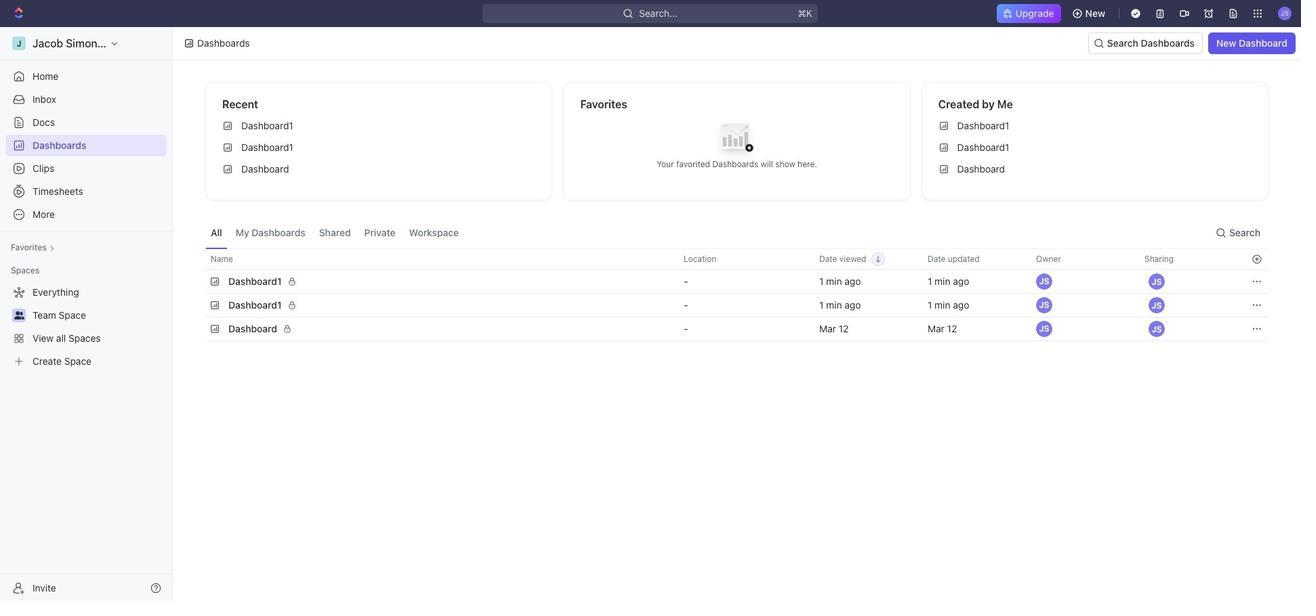 Task type: describe. For each thing, give the bounding box(es) containing it.
3 row from the top
[[205, 292, 1269, 319]]

no favorited dashboards image
[[710, 113, 764, 167]]

1 row from the top
[[205, 249, 1269, 270]]

tree inside sidebar navigation
[[5, 282, 167, 373]]

user group image
[[14, 312, 24, 320]]



Task type: vqa. For each thing, say whether or not it's contained in the screenshot.
TT
no



Task type: locate. For each thing, give the bounding box(es) containing it.
sidebar navigation
[[0, 27, 176, 602]]

2 row from the top
[[205, 268, 1269, 296]]

row
[[205, 249, 1269, 270], [205, 268, 1269, 296], [205, 292, 1269, 319], [205, 316, 1269, 343]]

table
[[205, 249, 1269, 343]]

4 row from the top
[[205, 316, 1269, 343]]

tree
[[5, 282, 167, 373]]

tab list
[[205, 217, 464, 249]]

jacob simon's workspace, , element
[[12, 37, 26, 50]]

jacob simon, , element
[[1036, 274, 1053, 290], [1149, 274, 1165, 290], [1036, 298, 1053, 314], [1149, 298, 1165, 314], [1036, 321, 1053, 338], [1149, 321, 1165, 338]]



